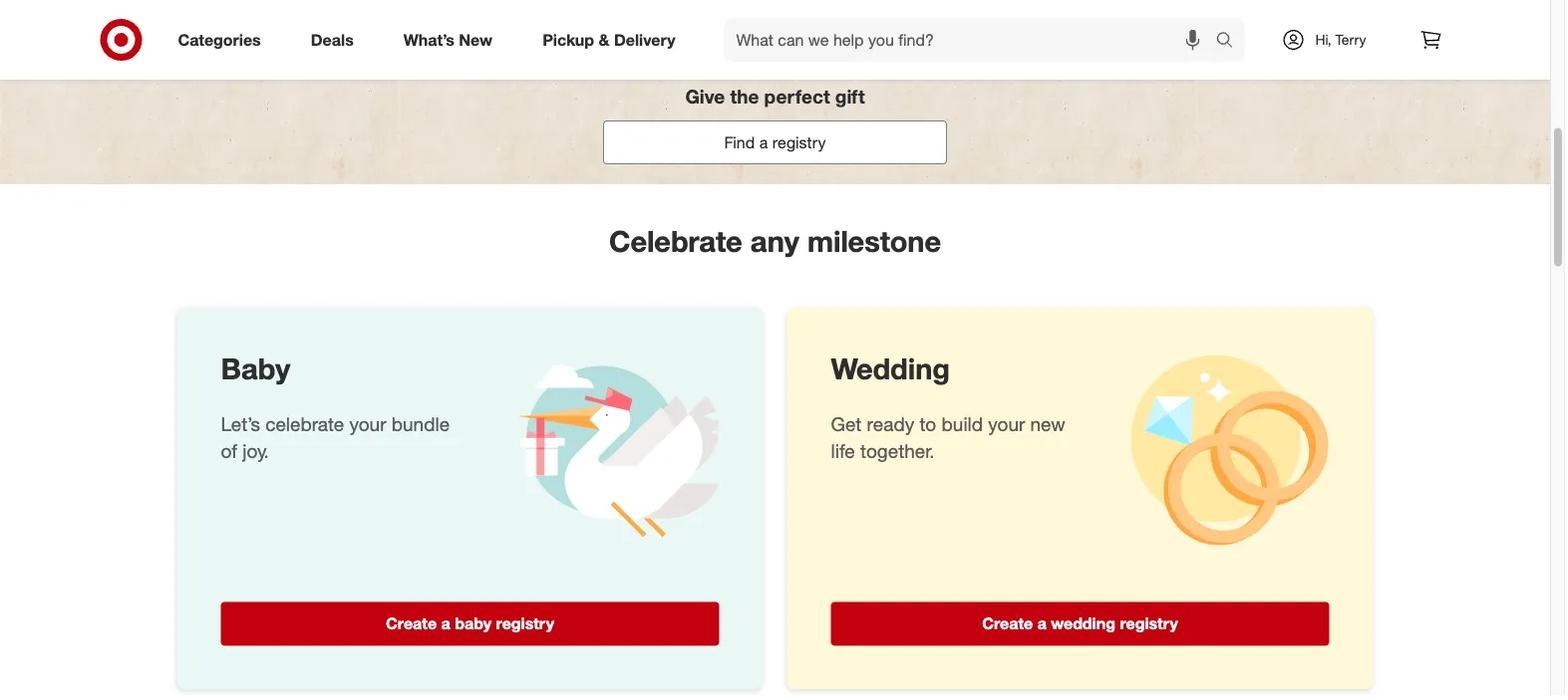 Task type: locate. For each thing, give the bounding box(es) containing it.
gift
[[835, 85, 865, 108]]

terry
[[1336, 31, 1367, 48]]

1 horizontal spatial create
[[982, 615, 1033, 634]]

create for baby
[[386, 615, 437, 634]]

registry
[[773, 133, 826, 152], [496, 615, 554, 634], [1120, 615, 1178, 634]]

2 create from the left
[[982, 615, 1033, 634]]

a left wedding
[[1038, 615, 1047, 634]]

a
[[760, 133, 768, 152], [441, 615, 450, 634], [1038, 615, 1047, 634]]

delivery
[[614, 30, 676, 49]]

perfect
[[764, 85, 830, 108]]

0 horizontal spatial create
[[386, 615, 437, 634]]

get ready to build your new life together.
[[831, 414, 1066, 464]]

1 horizontal spatial your
[[989, 414, 1025, 437]]

celebrate any milestone
[[609, 224, 941, 259]]

registry right wedding
[[1120, 615, 1178, 634]]

your inside let's celebrate your bundle of joy.
[[350, 414, 386, 437]]

1 horizontal spatial registry
[[773, 133, 826, 152]]

any
[[751, 224, 800, 259]]

baby
[[455, 615, 492, 634]]

categories
[[178, 30, 261, 49]]

&
[[599, 30, 610, 49]]

registry down perfect
[[773, 133, 826, 152]]

0 horizontal spatial a
[[441, 615, 450, 634]]

pickup
[[543, 30, 594, 49]]

registry for baby
[[496, 615, 554, 634]]

your inside get ready to build your new life together.
[[989, 414, 1025, 437]]

create left baby at left bottom
[[386, 615, 437, 634]]

2 horizontal spatial a
[[1038, 615, 1047, 634]]

registry right baby at left bottom
[[496, 615, 554, 634]]

let's
[[221, 414, 260, 437]]

pickup & delivery link
[[526, 18, 701, 62]]

pickup & delivery
[[543, 30, 676, 49]]

give the perfect gift
[[685, 85, 865, 108]]

wedding
[[1051, 615, 1116, 634]]

deals
[[311, 30, 354, 49]]

search button
[[1207, 18, 1255, 66]]

your
[[350, 414, 386, 437], [989, 414, 1025, 437]]

1 horizontal spatial a
[[760, 133, 768, 152]]

your left the new
[[989, 414, 1025, 437]]

create
[[386, 615, 437, 634], [982, 615, 1033, 634]]

1 your from the left
[[350, 414, 386, 437]]

ready
[[867, 414, 915, 437]]

0 horizontal spatial registry
[[496, 615, 554, 634]]

1 create from the left
[[386, 615, 437, 634]]

life
[[831, 441, 855, 464]]

your left bundle
[[350, 414, 386, 437]]

a left baby at left bottom
[[441, 615, 450, 634]]

what's new
[[404, 30, 493, 49]]

2 your from the left
[[989, 414, 1025, 437]]

baby
[[221, 352, 290, 387]]

0 horizontal spatial your
[[350, 414, 386, 437]]

registry for wedding
[[1120, 615, 1178, 634]]

to
[[920, 414, 937, 437]]

create a baby registry button
[[221, 603, 719, 647]]

2 horizontal spatial registry
[[1120, 615, 1178, 634]]

a right find
[[760, 133, 768, 152]]

celebrate
[[265, 414, 344, 437]]

create a baby registry
[[386, 615, 554, 634]]

give
[[685, 85, 725, 108]]

create left wedding
[[982, 615, 1033, 634]]



Task type: describe. For each thing, give the bounding box(es) containing it.
find a registry
[[724, 133, 826, 152]]

what's
[[404, 30, 455, 49]]

a for wedding
[[1038, 615, 1047, 634]]

of
[[221, 441, 237, 464]]

get
[[831, 414, 862, 437]]

What can we help you find? suggestions appear below search field
[[724, 18, 1221, 62]]

search
[[1207, 32, 1255, 51]]

create for wedding
[[982, 615, 1033, 634]]

bundle
[[392, 414, 450, 437]]

create a wedding registry
[[982, 615, 1178, 634]]

together.
[[861, 441, 935, 464]]

new
[[459, 30, 493, 49]]

hi,
[[1316, 31, 1332, 48]]

a for baby
[[441, 615, 450, 634]]

wedding
[[831, 352, 950, 387]]

milestone
[[808, 224, 941, 259]]

hi, terry
[[1316, 31, 1367, 48]]

new
[[1031, 414, 1066, 437]]

build
[[942, 414, 983, 437]]

celebrate
[[609, 224, 743, 259]]

what's new link
[[387, 18, 518, 62]]

joy.
[[243, 441, 269, 464]]

the
[[730, 85, 759, 108]]

let's celebrate your bundle of joy.
[[221, 414, 450, 464]]

create a wedding registry button
[[831, 603, 1330, 647]]

deals link
[[294, 18, 379, 62]]

find a registry button
[[603, 121, 947, 165]]

categories link
[[161, 18, 286, 62]]

find
[[724, 133, 755, 152]]



Task type: vqa. For each thing, say whether or not it's contained in the screenshot.
the "continue"
no



